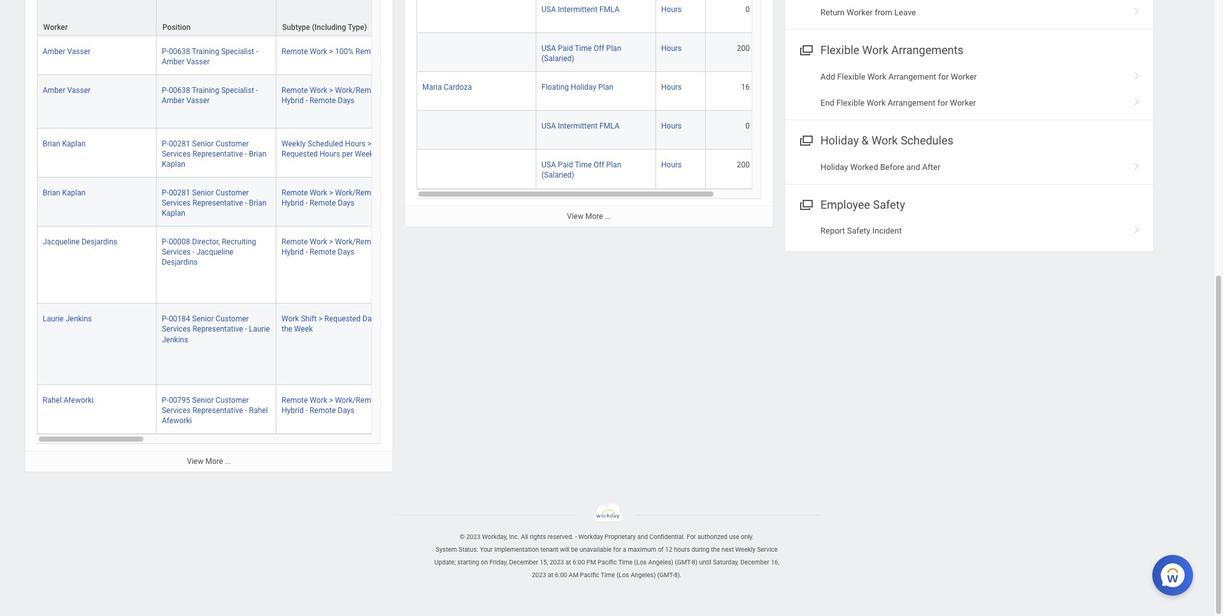 Task type: describe. For each thing, give the bounding box(es) containing it.
16
[[741, 83, 750, 92]]

scheduled
[[308, 139, 343, 148]]

p-00008 director, recruiting services - jacqueline desjardins link
[[162, 235, 256, 267]]

remote work > work/remote hybrid - remote days link for p-00795 senior customer services representative - rahel afeworki
[[282, 394, 382, 415]]

incident
[[872, 226, 902, 236]]

0 vertical spatial angeles)
[[648, 559, 673, 566]]

week for the
[[294, 325, 313, 334]]

row containing worker
[[37, 0, 1073, 37]]

leave
[[894, 8, 916, 17]]

8).
[[674, 572, 682, 579]]

1 vertical spatial (gmt-
[[657, 572, 674, 579]]

use
[[729, 534, 739, 541]]

holiday worked before and after link
[[785, 154, 1153, 180]]

2 off from the top
[[594, 161, 604, 170]]

employee safety
[[821, 198, 905, 211]]

1 off from the top
[[594, 44, 604, 53]]

holiday worked before and after
[[821, 162, 940, 172]]

proprietary
[[605, 534, 636, 541]]

> for remote work > work/remote hybrid - remote days link associated with p-00008 director, recruiting services - jacqueline desjardins
[[329, 238, 333, 247]]

remote work > work/remote hybrid - remote days for p-00638 training specialist - amber vasser
[[282, 86, 382, 105]]

return
[[821, 8, 845, 17]]

end flexible work arrangement for worker
[[821, 98, 976, 108]]

... for my team's time off balances element
[[605, 212, 611, 221]]

hours
[[674, 547, 690, 554]]

(including
[[312, 23, 346, 32]]

subtype
[[282, 23, 310, 32]]

hybrid for p-00638 training specialist - amber vasser
[[282, 96, 304, 105]]

director,
[[192, 238, 220, 247]]

my team's time off balances element
[[405, 0, 792, 227]]

1 (salaried) from the top
[[541, 54, 574, 63]]

senior for p-00795 senior customer services representative - rahel afeworki link
[[192, 396, 214, 405]]

©
[[460, 534, 465, 541]]

p-00008 director, recruiting services - jacqueline desjardins
[[162, 238, 256, 267]]

rahel afeworki link
[[43, 394, 94, 405]]

specialist for remote work > 100% remote
[[221, 47, 254, 56]]

afeworki inside p-00795 senior customer services representative - rahel afeworki
[[162, 417, 192, 425]]

rights
[[530, 534, 546, 541]]

report safety incident
[[821, 226, 902, 236]]

after
[[922, 162, 940, 172]]

1 horizontal spatial (gmt-
[[675, 559, 692, 566]]

workday,
[[482, 534, 508, 541]]

0 horizontal spatial (los
[[617, 572, 629, 579]]

laurie inside laurie jenkins link
[[43, 315, 64, 324]]

weekly inside "© 2023 workday, inc. all rights reserved. - workday proprietary and confidential. for authorized use only. system status: your implementation tenant will be unavailable for a maximum of 12 hours during the next weekly service update; starting on friday, december 15, 2023 at 6:00 pm pacific time (los angeles) (gmt-8) until saturday, december 16, 2023 at 6:00 am pacific time (los angeles) (gmt-8)."
[[735, 547, 755, 554]]

view more ... link for my team's time off balances element
[[405, 205, 773, 227]]

next
[[722, 547, 734, 554]]

list containing add flexible work arrangement for worker
[[785, 63, 1153, 116]]

customer for p-00184 senior customer services representative - laurie jenkins link
[[216, 315, 249, 324]]

end flexible work arrangement for worker link
[[785, 90, 1153, 116]]

week for per
[[355, 149, 374, 158]]

work/remote for p-00008 director, recruiting services - jacqueline desjardins
[[335, 238, 382, 247]]

subtype (including type) button
[[276, 0, 396, 36]]

from
[[875, 8, 892, 17]]

hours link for floating holiday plan link
[[661, 80, 682, 92]]

work/remote for p-00281 senior customer services representative - brian kaplan
[[335, 188, 382, 197]]

hybrid for p-00281 senior customer services representative - brian kaplan
[[282, 199, 304, 208]]

for for end flexible work arrangement for worker
[[938, 98, 948, 108]]

p- for remote work > work/remote hybrid - remote days's p-00638 training specialist - amber vasser link
[[162, 86, 169, 95]]

requested inside work shift > requested days of the week
[[324, 315, 361, 324]]

usa for 1st usa intermittent fmla link's the hours link
[[541, 5, 556, 14]]

jacqueline desjardins
[[43, 238, 117, 247]]

hybrid for p-00795 senior customer services representative - rahel afeworki
[[282, 406, 304, 415]]

per
[[342, 149, 353, 158]]

report safety incident link
[[785, 218, 1153, 244]]

p- for p-00638 training specialist - amber vasser link associated with remote work > 100% remote
[[162, 47, 169, 56]]

menu group image
[[797, 41, 814, 58]]

menu group image for employee safety
[[797, 196, 814, 213]]

weekly scheduled hours > requested hours per week link
[[282, 137, 374, 158]]

1 vertical spatial 6:00
[[555, 572, 567, 579]]

representative for the p-00281 senior customer services representative - brian kaplan link for requested
[[192, 149, 243, 158]]

services for the p-00281 senior customer services representative - brian kaplan link for requested
[[162, 149, 191, 158]]

system
[[436, 547, 457, 554]]

more for my team's time off balances element
[[585, 212, 603, 221]]

... for the workers with flexible work arrangements element
[[225, 457, 231, 466]]

days for p-00795 senior customer services representative - rahel afeworki
[[338, 406, 355, 415]]

p- for the p-00281 senior customer services representative - brian kaplan link for requested
[[162, 139, 169, 148]]

services for 'p-00008 director, recruiting services - jacqueline desjardins' 'link' on the left top of the page
[[162, 248, 191, 257]]

holiday & work schedules
[[821, 134, 953, 147]]

amber vasser link for remote work > 100% remote
[[43, 45, 91, 56]]

employee
[[821, 198, 870, 211]]

services for the p-00281 senior customer services representative - brian kaplan link related to hybrid
[[162, 199, 191, 208]]

2 horizontal spatial 2023
[[550, 559, 564, 566]]

usa intermittent fmla for 2nd usa intermittent fmla link from the top of the my team's time off balances element
[[541, 122, 620, 131]]

days for p-00638 training specialist - amber vasser
[[338, 96, 355, 105]]

work shift > requested days of the week link
[[282, 312, 388, 334]]

0 vertical spatial desjardins
[[82, 238, 117, 247]]

0 vertical spatial afeworki
[[64, 396, 94, 405]]

work inside work shift > requested days of the week
[[282, 315, 299, 324]]

usa intermittent fmla for 1st usa intermittent fmla link
[[541, 5, 620, 14]]

shift
[[301, 315, 317, 324]]

representative for the p-00281 senior customer services representative - brian kaplan link related to hybrid
[[192, 199, 243, 208]]

2 paid from the top
[[558, 161, 573, 170]]

add flexible work arrangement for worker link
[[785, 63, 1153, 90]]

p-00281 senior customer services representative - brian kaplan link for hybrid
[[162, 186, 266, 218]]

0 vertical spatial (los
[[634, 559, 647, 566]]

view for my team's time off balances element
[[567, 212, 583, 221]]

until
[[699, 559, 711, 566]]

only.
[[741, 534, 754, 541]]

confidential.
[[649, 534, 685, 541]]

senior for p-00184 senior customer services representative - laurie jenkins link
[[192, 315, 214, 324]]

tenant
[[540, 547, 559, 554]]

laurie jenkins link
[[43, 312, 92, 324]]

usa paid time off plan (salaried) link for cell associated with second the hours link from the top of the my team's time off balances element
[[541, 41, 621, 63]]

cardoza
[[444, 83, 472, 92]]

worked
[[850, 162, 878, 172]]

1 december from the left
[[509, 559, 538, 566]]

00008
[[169, 238, 190, 247]]

remote work > work/remote hybrid - remote days for p-00008 director, recruiting services - jacqueline desjardins
[[282, 238, 382, 257]]

cell for second the hours link from the top of the my team's time off balances element
[[417, 33, 536, 72]]

plan for usa paid time off plan (salaried) 'link' for cell for fifth the hours link from the top of the my team's time off balances element
[[606, 161, 621, 170]]

jacqueline inside p-00008 director, recruiting services - jacqueline desjardins
[[196, 248, 233, 257]]

add flexible work arrangement for worker
[[821, 72, 977, 81]]

1 vertical spatial pacific
[[580, 572, 599, 579]]

amber vasser link for remote work > work/remote hybrid - remote days
[[43, 84, 91, 95]]

15,
[[540, 559, 548, 566]]

laurie inside p-00184 senior customer services representative - laurie jenkins
[[249, 325, 270, 334]]

during
[[692, 547, 710, 554]]

training for remote work > work/remote hybrid - remote days
[[192, 86, 219, 95]]

12
[[665, 547, 672, 554]]

200 for second the hours link from the top of the my team's time off balances element
[[737, 44, 750, 53]]

p- for p-00795 senior customer services representative - rahel afeworki link
[[162, 396, 169, 405]]

maria
[[422, 83, 442, 92]]

on
[[481, 559, 488, 566]]

before
[[880, 162, 904, 172]]

p-00281 senior customer services representative - brian kaplan link for requested
[[162, 137, 266, 169]]

0 vertical spatial 2023
[[466, 534, 481, 541]]

intermittent for 1st usa intermittent fmla link
[[558, 5, 598, 14]]

1 usa paid time off plan (salaried) from the top
[[541, 44, 621, 63]]

8)
[[692, 559, 698, 566]]

fmla for 1st usa intermittent fmla link
[[599, 5, 620, 14]]

specialist for remote work > work/remote hybrid - remote days
[[221, 86, 254, 95]]

workday assistant region
[[1152, 550, 1198, 596]]

100%
[[335, 47, 354, 56]]

recruiting
[[222, 238, 256, 247]]

safety for employee
[[873, 198, 905, 211]]

a
[[623, 547, 626, 554]]

p-00184 senior customer services representative - laurie jenkins
[[162, 315, 270, 344]]

> for "work shift > requested days of the week" link
[[319, 315, 323, 324]]

remote work > work/remote hybrid - remote days link for p-00008 director, recruiting services - jacqueline desjardins
[[282, 235, 382, 257]]

friday,
[[490, 559, 508, 566]]

workday
[[578, 534, 603, 541]]

© 2023 workday, inc. all rights reserved. - workday proprietary and confidential. for authorized use only. system status: your implementation tenant will be unavailable for a maximum of 12 hours during the next weekly service update; starting on friday, december 15, 2023 at 6:00 pm pacific time (los angeles) (gmt-8) until saturday, december 16, 2023 at 6:00 am pacific time (los angeles) (gmt-8).
[[434, 534, 779, 579]]

maria cardoza
[[422, 83, 472, 92]]

brian kaplan for remote work > work/remote hybrid - remote days
[[43, 188, 86, 197]]

update;
[[434, 559, 456, 566]]

200 for fifth the hours link from the top of the my team's time off balances element
[[737, 161, 750, 170]]

1 horizontal spatial 2023
[[532, 572, 546, 579]]

work shift > requested days of the week
[[282, 315, 388, 334]]

all
[[521, 534, 528, 541]]

jacqueline desjardins link
[[43, 235, 117, 247]]

2 december from the left
[[740, 559, 769, 566]]

0 horizontal spatial at
[[548, 572, 553, 579]]

be
[[571, 547, 578, 554]]

position button
[[157, 0, 276, 36]]

1 usa intermittent fmla link from the top
[[541, 2, 620, 14]]

row containing jacqueline desjardins
[[37, 227, 1073, 304]]

remote work > 100% remote link
[[282, 45, 382, 56]]

inc.
[[509, 534, 519, 541]]

> for p-00638 training specialist - amber vasser remote work > work/remote hybrid - remote days link
[[329, 86, 333, 95]]

add
[[821, 72, 835, 81]]

amber vasser for remote work > work/remote hybrid - remote days
[[43, 86, 91, 95]]

training for remote work > 100% remote
[[192, 47, 219, 56]]

floating
[[541, 83, 569, 92]]

- inside p-00795 senior customer services representative - rahel afeworki
[[245, 406, 247, 415]]

- inside p-00184 senior customer services representative - laurie jenkins
[[245, 325, 247, 334]]

p-00638 training specialist - amber vasser for remote work > 100% remote
[[162, 47, 258, 66]]

plan inside row
[[598, 83, 613, 92]]

worker column header
[[37, 0, 157, 37]]

1 vertical spatial angeles)
[[631, 572, 656, 579]]

usa for fifth the hours link from the top of the my team's time off balances element
[[541, 161, 556, 170]]

work/remote for p-00795 senior customer services representative - rahel afeworki
[[335, 396, 382, 405]]

usa paid time off plan (salaried) link for cell for fifth the hours link from the top of the my team's time off balances element
[[541, 158, 621, 180]]

work inside "link"
[[867, 72, 886, 81]]



Task type: vqa. For each thing, say whether or not it's contained in the screenshot.
Position
yes



Task type: locate. For each thing, give the bounding box(es) containing it.
services for p-00184 senior customer services representative - laurie jenkins link
[[162, 325, 191, 334]]

for
[[687, 534, 696, 541]]

1 fmla from the top
[[599, 5, 620, 14]]

4 cell from the top
[[417, 150, 536, 189]]

1 horizontal spatial view
[[567, 212, 583, 221]]

pacific
[[598, 559, 617, 566], [580, 572, 599, 579]]

menu group image for holiday & work schedules
[[797, 131, 814, 149]]

0 vertical spatial more
[[585, 212, 603, 221]]

0 horizontal spatial weekly
[[282, 139, 306, 148]]

holiday left &
[[821, 134, 859, 147]]

6 p- from the top
[[162, 315, 169, 324]]

representative for p-00795 senior customer services representative - rahel afeworki link
[[192, 406, 243, 415]]

3 hybrid from the top
[[282, 248, 304, 257]]

p-00281 senior customer services representative - brian kaplan for requested
[[162, 139, 266, 169]]

0 vertical spatial jenkins
[[66, 315, 92, 324]]

1 chevron right image from the top
[[1129, 3, 1145, 16]]

p-00638 training specialist - amber vasser for remote work > work/remote hybrid - remote days
[[162, 86, 258, 105]]

for down the arrangements
[[938, 72, 949, 81]]

chevron right image inside return worker from leave link
[[1129, 3, 1145, 16]]

for inside "link"
[[938, 72, 949, 81]]

1 vertical spatial view more ... link
[[25, 451, 392, 472]]

laurie
[[43, 315, 64, 324], [249, 325, 270, 334]]

0 vertical spatial at
[[566, 559, 571, 566]]

> inside weekly scheduled hours > requested hours per week
[[367, 139, 371, 148]]

2 work/remote from the top
[[335, 188, 382, 197]]

days for p-00008 director, recruiting services - jacqueline desjardins
[[338, 248, 355, 257]]

4 usa from the top
[[541, 161, 556, 170]]

arrangement up end flexible work arrangement for worker
[[888, 72, 936, 81]]

workers with flexible work arrangements element
[[25, 0, 1073, 472]]

p- inside p-00795 senior customer services representative - rahel afeworki
[[162, 396, 169, 405]]

plan
[[606, 44, 621, 53], [598, 83, 613, 92], [606, 161, 621, 170]]

1 hybrid from the top
[[282, 96, 304, 105]]

row containing laurie jenkins
[[37, 304, 1073, 385]]

view more ... inside my team's time off balances element
[[567, 212, 611, 221]]

usa paid time off plan (salaried) link
[[541, 41, 621, 63], [541, 158, 621, 180]]

row containing rahel afeworki
[[37, 385, 1073, 434]]

4 work/remote from the top
[[335, 396, 382, 405]]

usa for second the hours link from the top of the my team's time off balances element
[[541, 44, 556, 53]]

p-00281 senior customer services representative - brian kaplan link
[[162, 137, 266, 169], [162, 186, 266, 218]]

1 vertical spatial menu group image
[[797, 196, 814, 213]]

0 horizontal spatial the
[[282, 325, 292, 334]]

at
[[566, 559, 571, 566], [548, 572, 553, 579]]

1 200 from the top
[[737, 44, 750, 53]]

intermittent for 2nd usa intermittent fmla link from the top of the my team's time off balances element
[[558, 122, 598, 131]]

services
[[162, 149, 191, 158], [162, 199, 191, 208], [162, 248, 191, 257], [162, 325, 191, 334], [162, 406, 191, 415]]

1 horizontal spatial laurie
[[249, 325, 270, 334]]

amber vasser
[[43, 47, 91, 56], [43, 86, 91, 95]]

2 usa intermittent fmla from the top
[[541, 122, 620, 131]]

1 horizontal spatial of
[[658, 547, 664, 554]]

flexible right end
[[836, 98, 865, 108]]

1 vertical spatial fmla
[[599, 122, 620, 131]]

p-00795 senior customer services representative - rahel afeworki
[[162, 396, 268, 425]]

december down the service
[[740, 559, 769, 566]]

0 vertical spatial usa intermittent fmla link
[[541, 2, 620, 14]]

2 remote work > work/remote hybrid - remote days from the top
[[282, 188, 382, 208]]

> for remote work > 100% remote link
[[329, 47, 333, 56]]

december down the implementation
[[509, 559, 538, 566]]

4 remote work > work/remote hybrid - remote days from the top
[[282, 396, 382, 415]]

0 vertical spatial holiday
[[571, 83, 596, 92]]

flexible right add
[[837, 72, 865, 81]]

&
[[862, 134, 869, 147]]

and
[[906, 162, 920, 172], [637, 534, 648, 541]]

1 vertical spatial plan
[[598, 83, 613, 92]]

2 p- from the top
[[162, 86, 169, 95]]

0 for 2nd usa intermittent fmla link from the top of the my team's time off balances element
[[745, 122, 750, 131]]

1 p-00638 training specialist - amber vasser from the top
[[162, 47, 258, 66]]

safety
[[873, 198, 905, 211], [847, 226, 870, 236]]

chevron right image
[[1129, 3, 1145, 16], [1129, 67, 1145, 80], [1129, 158, 1145, 170]]

(gmt- down hours
[[675, 559, 692, 566]]

1 vertical spatial afeworki
[[162, 417, 192, 425]]

2 intermittent from the top
[[558, 122, 598, 131]]

at down will
[[566, 559, 571, 566]]

1 remote work > work/remote hybrid - remote days from the top
[[282, 86, 382, 105]]

0 horizontal spatial view more ... link
[[25, 451, 392, 472]]

2 remote work > work/remote hybrid - remote days link from the top
[[282, 186, 382, 208]]

0 vertical spatial fmla
[[599, 5, 620, 14]]

1 vertical spatial 0
[[745, 122, 750, 131]]

holiday right floating
[[571, 83, 596, 92]]

menu group image left employee
[[797, 196, 814, 213]]

jacqueline
[[43, 238, 80, 247], [196, 248, 233, 257]]

0 horizontal spatial (gmt-
[[657, 572, 674, 579]]

hybrid
[[282, 96, 304, 105], [282, 199, 304, 208], [282, 248, 304, 257], [282, 406, 304, 415]]

2 vertical spatial for
[[613, 547, 621, 554]]

flexible for add
[[837, 72, 865, 81]]

view more ... link for the workers with flexible work arrangements element
[[25, 451, 392, 472]]

1 brian kaplan link from the top
[[43, 137, 86, 148]]

1 usa from the top
[[541, 5, 556, 14]]

1 horizontal spatial afeworki
[[162, 417, 192, 425]]

flexible up add
[[821, 44, 859, 57]]

2 senior from the top
[[192, 188, 214, 197]]

week right per
[[355, 149, 374, 158]]

2023
[[466, 534, 481, 541], [550, 559, 564, 566], [532, 572, 546, 579]]

worker inside end flexible work arrangement for worker link
[[950, 98, 976, 108]]

1 00281 from the top
[[169, 139, 190, 148]]

p- inside p-00008 director, recruiting services - jacqueline desjardins
[[162, 238, 169, 247]]

more inside the workers with flexible work arrangements element
[[205, 457, 223, 466]]

1 chevron right image from the top
[[1129, 94, 1145, 106]]

chevron right image inside 'add flexible work arrangement for worker' "link"
[[1129, 67, 1145, 80]]

0 horizontal spatial requested
[[282, 149, 318, 158]]

weekly inside weekly scheduled hours > requested hours per week
[[282, 139, 306, 148]]

2 brian kaplan link from the top
[[43, 186, 86, 197]]

safety for report
[[847, 226, 870, 236]]

schedules
[[901, 134, 953, 147]]

2 p-00281 senior customer services representative - brian kaplan from the top
[[162, 188, 266, 218]]

2 p-00638 training specialist - amber vasser from the top
[[162, 86, 258, 105]]

0 vertical spatial pacific
[[598, 559, 617, 566]]

holiday inside my team's time off balances element
[[571, 83, 596, 92]]

remote work > work/remote hybrid - remote days for p-00795 senior customer services representative - rahel afeworki
[[282, 396, 382, 415]]

2 chevron right image from the top
[[1129, 67, 1145, 80]]

3 remote work > work/remote hybrid - remote days from the top
[[282, 238, 382, 257]]

0 horizontal spatial jenkins
[[66, 315, 92, 324]]

6:00
[[573, 559, 585, 566], [555, 572, 567, 579]]

services inside p-00008 director, recruiting services - jacqueline desjardins
[[162, 248, 191, 257]]

0 horizontal spatial rahel
[[43, 396, 62, 405]]

0 vertical spatial p-00281 senior customer services representative - brian kaplan link
[[162, 137, 266, 169]]

usa intermittent fmla link
[[541, 2, 620, 14], [541, 119, 620, 131]]

unavailable
[[580, 547, 612, 554]]

chevron right image inside holiday worked before and after link
[[1129, 158, 1145, 170]]

1 vertical spatial chevron right image
[[1129, 222, 1145, 234]]

brian kaplan link for weekly scheduled hours > requested hours per week
[[43, 137, 86, 148]]

2 p-00638 training specialist - amber vasser link from the top
[[162, 84, 258, 105]]

(gmt- down 12
[[657, 572, 674, 579]]

row containing maria cardoza
[[417, 72, 792, 111]]

1 vertical spatial of
[[658, 547, 664, 554]]

maria cardoza link
[[422, 80, 472, 92]]

2 00638 from the top
[[169, 86, 190, 95]]

p-
[[162, 47, 169, 56], [162, 86, 169, 95], [162, 139, 169, 148], [162, 188, 169, 197], [162, 238, 169, 247], [162, 315, 169, 324], [162, 396, 169, 405]]

hours link for 2nd usa intermittent fmla link from the top of the my team's time off balances element
[[661, 119, 682, 131]]

1 horizontal spatial 6:00
[[573, 559, 585, 566]]

flexible work arrangements
[[821, 44, 964, 57]]

days for p-00281 senior customer services representative - brian kaplan
[[338, 199, 355, 208]]

usa
[[541, 5, 556, 14], [541, 44, 556, 53], [541, 122, 556, 131], [541, 161, 556, 170]]

week
[[355, 149, 374, 158], [294, 325, 313, 334]]

authorized
[[698, 534, 728, 541]]

flexible inside "link"
[[837, 72, 865, 81]]

1 horizontal spatial rahel
[[249, 406, 268, 415]]

weekly
[[282, 139, 306, 148], [735, 547, 755, 554]]

0 horizontal spatial more
[[205, 457, 223, 466]]

0 vertical spatial plan
[[606, 44, 621, 53]]

2 usa from the top
[[541, 44, 556, 53]]

view more ...
[[567, 212, 611, 221], [187, 457, 231, 466]]

customer inside p-00795 senior customer services representative - rahel afeworki
[[216, 396, 249, 405]]

holiday for holiday & work schedules
[[821, 134, 859, 147]]

jenkins inside p-00184 senior customer services representative - laurie jenkins
[[162, 335, 188, 344]]

2 vertical spatial flexible
[[836, 98, 865, 108]]

return worker from leave link
[[785, 0, 1153, 26]]

5 services from the top
[[162, 406, 191, 415]]

1 vertical spatial brian kaplan link
[[43, 186, 86, 197]]

worker inside return worker from leave link
[[847, 8, 873, 17]]

1 vertical spatial p-00638 training specialist - amber vasser link
[[162, 84, 258, 105]]

laurie jenkins
[[43, 315, 92, 324]]

more for the workers with flexible work arrangements element
[[205, 457, 223, 466]]

5 hours link from the top
[[661, 158, 682, 170]]

chevron right image
[[1129, 94, 1145, 106], [1129, 222, 1145, 234]]

chevron right image for report safety incident
[[1129, 222, 1145, 234]]

2023 right 15,
[[550, 559, 564, 566]]

holiday
[[571, 83, 596, 92], [821, 134, 859, 147], [821, 162, 848, 172]]

and up maximum
[[637, 534, 648, 541]]

for for add flexible work arrangement for worker
[[938, 72, 949, 81]]

0 vertical spatial view more ... link
[[405, 205, 773, 227]]

1 vertical spatial usa paid time off plan (salaried)
[[541, 161, 621, 180]]

rahel afeworki
[[43, 396, 94, 405]]

1 0 from the top
[[745, 5, 750, 14]]

list
[[785, 63, 1153, 116]]

0 horizontal spatial december
[[509, 559, 538, 566]]

fmla for 2nd usa intermittent fmla link from the top of the my team's time off balances element
[[599, 122, 620, 131]]

view inside my team's time off balances element
[[567, 212, 583, 221]]

2023 right ©
[[466, 534, 481, 541]]

1 vertical spatial amber vasser link
[[43, 84, 91, 95]]

0 horizontal spatial afeworki
[[64, 396, 94, 405]]

1 vertical spatial the
[[711, 547, 720, 554]]

> inside work shift > requested days of the week
[[319, 315, 323, 324]]

0 vertical spatial week
[[355, 149, 374, 158]]

1 vertical spatial 2023
[[550, 559, 564, 566]]

view more ... for my team's time off balances element
[[567, 212, 611, 221]]

0 vertical spatial p-00638 training specialist - amber vasser link
[[162, 45, 258, 66]]

3 senior from the top
[[192, 315, 214, 324]]

type)
[[348, 23, 367, 32]]

0 horizontal spatial view
[[187, 457, 203, 466]]

of inside work shift > requested days of the week
[[381, 315, 388, 324]]

hours link for 1st usa intermittent fmla link
[[661, 2, 682, 14]]

0 vertical spatial chevron right image
[[1129, 3, 1145, 16]]

- inside p-00008 director, recruiting services - jacqueline desjardins
[[192, 248, 195, 257]]

2 0 from the top
[[745, 122, 750, 131]]

arrangement for end flexible work arrangement for worker
[[888, 98, 936, 108]]

plan for cell associated with second the hours link from the top of the my team's time off balances element usa paid time off plan (salaried) 'link'
[[606, 44, 621, 53]]

requested inside weekly scheduled hours > requested hours per week
[[282, 149, 318, 158]]

angeles) down 12
[[648, 559, 673, 566]]

7 p- from the top
[[162, 396, 169, 405]]

p-00638 training specialist - amber vasser link for remote work > work/remote hybrid - remote days
[[162, 84, 258, 105]]

0 vertical spatial weekly
[[282, 139, 306, 148]]

3 customer from the top
[[216, 315, 249, 324]]

maximum
[[628, 547, 656, 554]]

... inside my team's time off balances element
[[605, 212, 611, 221]]

requested right shift
[[324, 315, 361, 324]]

2 brian kaplan from the top
[[43, 188, 86, 197]]

1 vertical spatial view more ...
[[187, 457, 231, 466]]

pacific down pm at the bottom of page
[[580, 572, 599, 579]]

... inside the workers with flexible work arrangements element
[[225, 457, 231, 466]]

> for remote work > work/remote hybrid - remote days link for p-00281 senior customer services representative - brian kaplan
[[329, 188, 333, 197]]

of inside "© 2023 workday, inc. all rights reserved. - workday proprietary and confidential. for authorized use only. system status: your implementation tenant will be unavailable for a maximum of 12 hours during the next weekly service update; starting on friday, december 15, 2023 at 6:00 pm pacific time (los angeles) (gmt-8) until saturday, december 16, 2023 at 6:00 am pacific time (los angeles) (gmt-8)."
[[658, 547, 664, 554]]

(los down maximum
[[634, 559, 647, 566]]

1 vertical spatial off
[[594, 161, 604, 170]]

1 horizontal spatial view more ...
[[567, 212, 611, 221]]

specialist
[[221, 47, 254, 56], [221, 86, 254, 95]]

0 vertical spatial requested
[[282, 149, 318, 158]]

0 vertical spatial p-00638 training specialist - amber vasser
[[162, 47, 258, 66]]

at down 15,
[[548, 572, 553, 579]]

angeles) down maximum
[[631, 572, 656, 579]]

00795
[[169, 396, 190, 405]]

p-00795 senior customer services representative - rahel afeworki link
[[162, 394, 268, 425]]

1 vertical spatial p-00638 training specialist - amber vasser
[[162, 86, 258, 105]]

0 vertical spatial amber vasser link
[[43, 45, 91, 56]]

1 p-00281 senior customer services representative - brian kaplan from the top
[[162, 139, 266, 169]]

1 training from the top
[[192, 47, 219, 56]]

6:00 left pm at the bottom of page
[[573, 559, 585, 566]]

weekly left scheduled
[[282, 139, 306, 148]]

1 amber vasser link from the top
[[43, 45, 91, 56]]

4 senior from the top
[[192, 396, 214, 405]]

p- inside p-00184 senior customer services representative - laurie jenkins
[[162, 315, 169, 324]]

1 specialist from the top
[[221, 47, 254, 56]]

view
[[567, 212, 583, 221], [187, 457, 203, 466]]

1 horizontal spatial weekly
[[735, 547, 755, 554]]

1 p- from the top
[[162, 47, 169, 56]]

0 vertical spatial and
[[906, 162, 920, 172]]

representative inside p-00795 senior customer services representative - rahel afeworki
[[192, 406, 243, 415]]

requested down scheduled
[[282, 149, 318, 158]]

0 vertical spatial rahel
[[43, 396, 62, 405]]

worker inside 'add flexible work arrangement for worker' "link"
[[951, 72, 977, 81]]

starting
[[457, 559, 479, 566]]

4 remote work > work/remote hybrid - remote days link from the top
[[282, 394, 382, 415]]

1 brian kaplan from the top
[[43, 139, 86, 148]]

3 services from the top
[[162, 248, 191, 257]]

status:
[[458, 547, 478, 554]]

arrangement down add flexible work arrangement for worker
[[888, 98, 936, 108]]

return worker from leave
[[821, 8, 916, 17]]

0 horizontal spatial ...
[[225, 457, 231, 466]]

amber vasser for remote work > 100% remote
[[43, 47, 91, 56]]

chevron right image for after
[[1129, 158, 1145, 170]]

0 vertical spatial jacqueline
[[43, 238, 80, 247]]

2 chevron right image from the top
[[1129, 222, 1145, 234]]

0 vertical spatial brian kaplan link
[[43, 137, 86, 148]]

senior inside p-00184 senior customer services representative - laurie jenkins
[[192, 315, 214, 324]]

rahel inside p-00795 senior customer services representative - rahel afeworki
[[249, 406, 268, 415]]

4 services from the top
[[162, 325, 191, 334]]

>
[[329, 47, 333, 56], [329, 86, 333, 95], [367, 139, 371, 148], [329, 188, 333, 197], [329, 238, 333, 247], [319, 315, 323, 324], [329, 396, 333, 405]]

cell
[[417, 0, 536, 33], [417, 33, 536, 72], [417, 111, 536, 150], [417, 150, 536, 189]]

customer for p-00795 senior customer services representative - rahel afeworki link
[[216, 396, 249, 405]]

3 representative from the top
[[192, 325, 243, 334]]

2 hybrid from the top
[[282, 199, 304, 208]]

customer inside p-00184 senior customer services representative - laurie jenkins
[[216, 315, 249, 324]]

2 cell from the top
[[417, 33, 536, 72]]

> for remote work > work/remote hybrid - remote days link for p-00795 senior customer services representative - rahel afeworki
[[329, 396, 333, 405]]

0 vertical spatial 00638
[[169, 47, 190, 56]]

1 intermittent from the top
[[558, 5, 598, 14]]

00281 for remote
[[169, 188, 190, 197]]

0 vertical spatial arrangement
[[888, 72, 936, 81]]

the inside work shift > requested days of the week
[[282, 325, 292, 334]]

brian kaplan
[[43, 139, 86, 148], [43, 188, 86, 197]]

customer
[[216, 139, 249, 148], [216, 188, 249, 197], [216, 315, 249, 324], [216, 396, 249, 405]]

rahel
[[43, 396, 62, 405], [249, 406, 268, 415]]

p-00638 training specialist - amber vasser
[[162, 47, 258, 66], [162, 86, 258, 105]]

5 p- from the top
[[162, 238, 169, 247]]

1 senior from the top
[[192, 139, 214, 148]]

for inside "© 2023 workday, inc. all rights reserved. - workday proprietary and confidential. for authorized use only. system status: your implementation tenant will be unavailable for a maximum of 12 hours during the next weekly service update; starting on friday, december 15, 2023 at 6:00 pm pacific time (los angeles) (gmt-8) until saturday, december 16, 2023 at 6:00 am pacific time (los angeles) (gmt-8)."
[[613, 547, 621, 554]]

- inside "© 2023 workday, inc. all rights reserved. - workday proprietary and confidential. for authorized use only. system status: your implementation tenant will be unavailable for a maximum of 12 hours during the next weekly service update; starting on friday, december 15, 2023 at 6:00 pm pacific time (los angeles) (gmt-8) until saturday, december 16, 2023 at 6:00 am pacific time (los angeles) (gmt-8)."
[[575, 534, 577, 541]]

for left a
[[613, 547, 621, 554]]

1 vertical spatial safety
[[847, 226, 870, 236]]

footer
[[0, 504, 1214, 582]]

4 hours link from the top
[[661, 119, 682, 131]]

senior for the p-00281 senior customer services representative - brian kaplan link for requested
[[192, 139, 214, 148]]

weekly scheduled hours > requested hours per week
[[282, 139, 374, 158]]

2 vertical spatial chevron right image
[[1129, 158, 1145, 170]]

services for p-00795 senior customer services representative - rahel afeworki link
[[162, 406, 191, 415]]

0 vertical spatial 200
[[737, 44, 750, 53]]

1 vertical spatial arrangement
[[888, 98, 936, 108]]

0 horizontal spatial 6:00
[[555, 572, 567, 579]]

0 vertical spatial 0
[[745, 5, 750, 14]]

holiday for holiday worked before and after
[[821, 162, 848, 172]]

floating holiday plan
[[541, 83, 613, 92]]

arrangement for add flexible work arrangement for worker
[[888, 72, 936, 81]]

2 p-00281 senior customer services representative - brian kaplan link from the top
[[162, 186, 266, 218]]

6:00 left am
[[555, 572, 567, 579]]

1 horizontal spatial more
[[585, 212, 603, 221]]

implementation
[[494, 547, 539, 554]]

and inside holiday worked before and after link
[[906, 162, 920, 172]]

2 amber vasser link from the top
[[43, 84, 91, 95]]

0 vertical spatial view
[[567, 212, 583, 221]]

...
[[605, 212, 611, 221], [225, 457, 231, 466]]

1 vertical spatial rahel
[[249, 406, 268, 415]]

footer containing © 2023 workday, inc. all rights reserved. - workday proprietary and confidential. for authorized use only. system status: your implementation tenant will be unavailable for a maximum of 12 hours during the next weekly service update; starting on friday, december 15, 2023 at 6:00 pm pacific time (los angeles) (gmt-8) until saturday, december 16, 2023 at 6:00 am pacific time (los angeles) (gmt-8).
[[0, 504, 1214, 582]]

worker
[[847, 8, 873, 17], [43, 23, 68, 32], [951, 72, 977, 81], [950, 98, 976, 108]]

1 customer from the top
[[216, 139, 249, 148]]

4 p- from the top
[[162, 188, 169, 197]]

1 horizontal spatial jenkins
[[162, 335, 188, 344]]

3 cell from the top
[[417, 111, 536, 150]]

1 usa paid time off plan (salaried) link from the top
[[541, 41, 621, 63]]

p-00184 senior customer services representative - laurie jenkins link
[[162, 312, 270, 344]]

4 representative from the top
[[192, 406, 243, 415]]

kaplan
[[62, 139, 86, 148], [162, 160, 185, 169], [62, 188, 86, 197], [162, 209, 185, 218]]

2 usa intermittent fmla link from the top
[[541, 119, 620, 131]]

services inside p-00184 senior customer services representative - laurie jenkins
[[162, 325, 191, 334]]

the inside "© 2023 workday, inc. all rights reserved. - workday proprietary and confidential. for authorized use only. system status: your implementation tenant will be unavailable for a maximum of 12 hours during the next weekly service update; starting on friday, december 15, 2023 at 6:00 pm pacific time (los angeles) (gmt-8) until saturday, december 16, 2023 at 6:00 am pacific time (los angeles) (gmt-8)."
[[711, 547, 720, 554]]

1 remote work > work/remote hybrid - remote days link from the top
[[282, 84, 382, 105]]

worker inside worker popup button
[[43, 23, 68, 32]]

weekly down only.
[[735, 547, 755, 554]]

p- for 'p-00008 director, recruiting services - jacqueline desjardins' 'link' on the left top of the page
[[162, 238, 169, 247]]

1 horizontal spatial desjardins
[[162, 258, 198, 267]]

1 menu group image from the top
[[797, 131, 814, 149]]

2 specialist from the top
[[221, 86, 254, 95]]

holiday left worked
[[821, 162, 848, 172]]

remote work > work/remote hybrid - remote days link for p-00638 training specialist - amber vasser
[[282, 84, 382, 105]]

1 p-00638 training specialist - amber vasser link from the top
[[162, 45, 258, 66]]

chevron right image inside end flexible work arrangement for worker link
[[1129, 94, 1145, 106]]

2 (salaried) from the top
[[541, 171, 574, 180]]

p-00281 senior customer services representative - brian kaplan for hybrid
[[162, 188, 266, 218]]

cell for 1st usa intermittent fmla link's the hours link
[[417, 0, 536, 33]]

of
[[381, 315, 388, 324], [658, 547, 664, 554]]

0 horizontal spatial view more ...
[[187, 457, 231, 466]]

services inside p-00795 senior customer services representative - rahel afeworki
[[162, 406, 191, 415]]

days inside work shift > requested days of the week
[[363, 315, 379, 324]]

2 usa paid time off plan (salaried) from the top
[[541, 161, 621, 180]]

4 customer from the top
[[216, 396, 249, 405]]

1 vertical spatial and
[[637, 534, 648, 541]]

1 00638 from the top
[[169, 47, 190, 56]]

flexible
[[821, 44, 859, 57], [837, 72, 865, 81], [836, 98, 865, 108]]

1 horizontal spatial view more ... link
[[405, 205, 773, 227]]

0 vertical spatial ...
[[605, 212, 611, 221]]

00281 for weekly
[[169, 139, 190, 148]]

0 horizontal spatial desjardins
[[82, 238, 117, 247]]

senior
[[192, 139, 214, 148], [192, 188, 214, 197], [192, 315, 214, 324], [192, 396, 214, 405]]

worker button
[[38, 0, 156, 36]]

(gmt-
[[675, 559, 692, 566], [657, 572, 674, 579]]

hybrid for p-00008 director, recruiting services - jacqueline desjardins
[[282, 248, 304, 257]]

p- for p-00184 senior customer services representative - laurie jenkins link
[[162, 315, 169, 324]]

p- for the p-00281 senior customer services representative - brian kaplan link related to hybrid
[[162, 188, 169, 197]]

3 hours link from the top
[[661, 80, 682, 92]]

menu group image left &
[[797, 131, 814, 149]]

2 menu group image from the top
[[797, 196, 814, 213]]

1 vertical spatial desjardins
[[162, 258, 198, 267]]

2 fmla from the top
[[599, 122, 620, 131]]

(los
[[634, 559, 647, 566], [617, 572, 629, 579]]

0 vertical spatial paid
[[558, 44, 573, 53]]

0 for 1st usa intermittent fmla link
[[745, 5, 750, 14]]

safety right the report
[[847, 226, 870, 236]]

customer for the p-00281 senior customer services representative - brian kaplan link for requested
[[216, 139, 249, 148]]

1 vertical spatial training
[[192, 86, 219, 95]]

brian kaplan for weekly scheduled hours > requested hours per week
[[43, 139, 86, 148]]

1 paid from the top
[[558, 44, 573, 53]]

representative for p-00184 senior customer services representative - laurie jenkins link
[[192, 325, 243, 334]]

representative inside p-00184 senior customer services representative - laurie jenkins
[[192, 325, 243, 334]]

arrangement inside "link"
[[888, 72, 936, 81]]

position
[[162, 23, 191, 32]]

0 vertical spatial flexible
[[821, 44, 859, 57]]

pm
[[587, 559, 596, 566]]

chevron right image for end flexible work arrangement for worker
[[1129, 94, 1145, 106]]

saturday,
[[713, 559, 739, 566]]

1 vertical spatial 00281
[[169, 188, 190, 197]]

report
[[821, 226, 845, 236]]

cell for 2nd usa intermittent fmla link from the top of the my team's time off balances element the hours link
[[417, 111, 536, 150]]

0 vertical spatial for
[[938, 72, 949, 81]]

for down 'add flexible work arrangement for worker' "link"
[[938, 98, 948, 108]]

chevron right image inside report safety incident link
[[1129, 222, 1145, 234]]

3 remote work > work/remote hybrid - remote days link from the top
[[282, 235, 382, 257]]

0 vertical spatial off
[[594, 44, 604, 53]]

desjardins inside p-00008 director, recruiting services - jacqueline desjardins
[[162, 258, 198, 267]]

1 vertical spatial brian kaplan
[[43, 188, 86, 197]]

remote work > work/remote hybrid - remote days for p-00281 senior customer services representative - brian kaplan
[[282, 188, 382, 208]]

2 customer from the top
[[216, 188, 249, 197]]

view for the workers with flexible work arrangements element
[[187, 457, 203, 466]]

1 vertical spatial view
[[187, 457, 203, 466]]

2023 down 15,
[[532, 572, 546, 579]]

week inside work shift > requested days of the week
[[294, 325, 313, 334]]

2 services from the top
[[162, 199, 191, 208]]

pacific right pm at the bottom of page
[[598, 559, 617, 566]]

and inside "© 2023 workday, inc. all rights reserved. - workday proprietary and confidential. for authorized use only. system status: your implementation tenant will be unavailable for a maximum of 12 hours during the next weekly service update; starting on friday, december 15, 2023 at 6:00 pm pacific time (los angeles) (gmt-8) until saturday, december 16, 2023 at 6:00 am pacific time (los angeles) (gmt-8)."
[[637, 534, 648, 541]]

remote work > work/remote hybrid - remote days
[[282, 86, 382, 105], [282, 188, 382, 208], [282, 238, 382, 257], [282, 396, 382, 415]]

jenkins
[[66, 315, 92, 324], [162, 335, 188, 344]]

flexible for end
[[836, 98, 865, 108]]

1 cell from the top
[[417, 0, 536, 33]]

the
[[282, 325, 292, 334], [711, 547, 720, 554]]

1 horizontal spatial week
[[355, 149, 374, 158]]

2 00281 from the top
[[169, 188, 190, 197]]

brian kaplan link for remote work > work/remote hybrid - remote days
[[43, 186, 86, 197]]

desjardins
[[82, 238, 117, 247], [162, 258, 198, 267]]

subtype (including type)
[[282, 23, 367, 32]]

arrangement
[[888, 72, 936, 81], [888, 98, 936, 108]]

3 work/remote from the top
[[335, 238, 382, 247]]

0 vertical spatial menu group image
[[797, 131, 814, 149]]

view inside the workers with flexible work arrangements element
[[187, 457, 203, 466]]

2 200 from the top
[[737, 161, 750, 170]]

4 hybrid from the top
[[282, 406, 304, 415]]

senior for the p-00281 senior customer services representative - brian kaplan link related to hybrid
[[192, 188, 214, 197]]

p-00638 training specialist - amber vasser link for remote work > 100% remote
[[162, 45, 258, 66]]

(los down a
[[617, 572, 629, 579]]

1 p-00281 senior customer services representative - brian kaplan link from the top
[[162, 137, 266, 169]]

chevron right image for for
[[1129, 67, 1145, 80]]

view more ... for the workers with flexible work arrangements element
[[187, 457, 231, 466]]

1 amber vasser from the top
[[43, 47, 91, 56]]

3 usa from the top
[[541, 122, 556, 131]]

usa paid time off plan (salaried)
[[541, 44, 621, 63], [541, 161, 621, 180]]

2 usa paid time off plan (salaried) link from the top
[[541, 158, 621, 180]]

am
[[569, 572, 579, 579]]

time
[[575, 44, 592, 53], [575, 161, 592, 170], [618, 559, 633, 566], [601, 572, 615, 579]]

position column header
[[157, 0, 276, 37]]

senior inside p-00795 senior customer services representative - rahel afeworki
[[192, 396, 214, 405]]

3 chevron right image from the top
[[1129, 158, 1145, 170]]

1 horizontal spatial safety
[[873, 198, 905, 211]]

for
[[938, 72, 949, 81], [938, 98, 948, 108], [613, 547, 621, 554]]

1 services from the top
[[162, 149, 191, 158]]

0 vertical spatial chevron right image
[[1129, 94, 1145, 106]]

usa for 2nd usa intermittent fmla link from the top of the my team's time off balances element the hours link
[[541, 122, 556, 131]]

remote
[[282, 47, 308, 56], [355, 47, 382, 56], [282, 86, 308, 95], [310, 96, 336, 105], [282, 188, 308, 197], [310, 199, 336, 208], [282, 238, 308, 247], [310, 248, 336, 257], [282, 396, 308, 405], [310, 406, 336, 415]]

reserved.
[[548, 534, 574, 541]]

and left 'after'
[[906, 162, 920, 172]]

1 hours link from the top
[[661, 2, 682, 14]]

1 vertical spatial intermittent
[[558, 122, 598, 131]]

1 horizontal spatial december
[[740, 559, 769, 566]]

00638 for remote work > 100% remote
[[169, 47, 190, 56]]

2 hours link from the top
[[661, 41, 682, 53]]

menu group image
[[797, 131, 814, 149], [797, 196, 814, 213]]

0 horizontal spatial 2023
[[466, 534, 481, 541]]

safety up incident
[[873, 198, 905, 211]]

view more ... inside the workers with flexible work arrangements element
[[187, 457, 231, 466]]

week inside weekly scheduled hours > requested hours per week
[[355, 149, 374, 158]]

0 vertical spatial intermittent
[[558, 5, 598, 14]]

work/remote for p-00638 training specialist - amber vasser
[[335, 86, 382, 95]]

row
[[37, 0, 1073, 37], [417, 0, 792, 33], [417, 33, 792, 72], [37, 36, 1073, 75], [417, 72, 792, 111], [37, 75, 1073, 128], [417, 111, 792, 150], [37, 128, 1073, 178], [417, 150, 792, 189], [37, 178, 1073, 227], [37, 227, 1073, 304], [37, 304, 1073, 385], [37, 385, 1073, 434]]

week down shift
[[294, 325, 313, 334]]

more inside my team's time off balances element
[[585, 212, 603, 221]]



